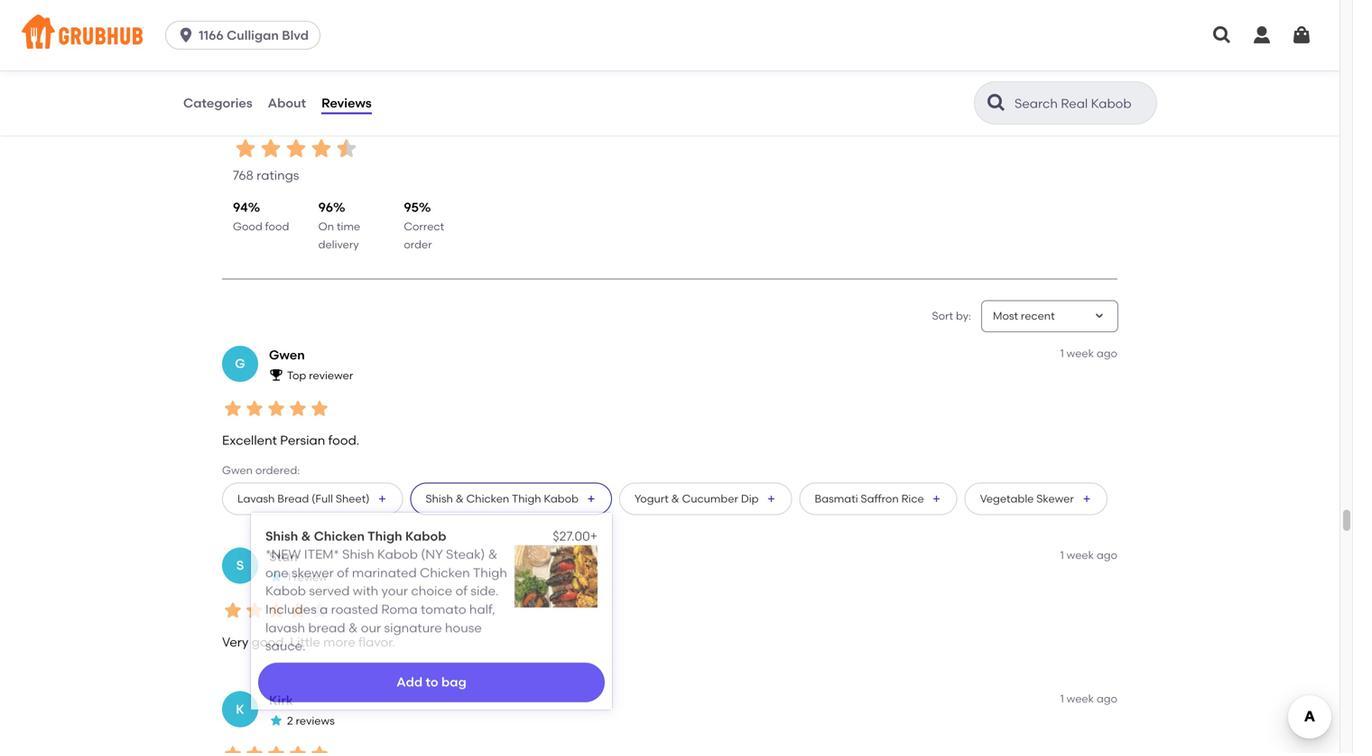 Task type: describe. For each thing, give the bounding box(es) containing it.
most
[[993, 309, 1019, 322]]

kabob up includes
[[266, 585, 306, 600]]

2 svg image from the left
[[1291, 24, 1313, 46]]

ordered:
[[255, 464, 300, 477]]

roma
[[381, 603, 418, 618]]

plus icon image for lavash bread (full sheet)
[[377, 493, 388, 504]]

sort by:
[[932, 309, 972, 322]]

0 horizontal spatial thigh
[[368, 530, 402, 545]]

by:
[[956, 309, 972, 322]]

side.
[[471, 585, 499, 600]]

96 on time delivery
[[318, 200, 360, 251]]

time
[[337, 220, 360, 233]]

Sort by: field
[[993, 308, 1055, 324]]

95
[[404, 200, 419, 215]]

plus icon image for shish & chicken thigh kabob
[[586, 493, 597, 504]]

real
[[364, 108, 413, 134]]

1 review
[[287, 571, 328, 584]]

add to bag
[[397, 676, 467, 691]]

good
[[233, 220, 263, 233]]

ago for very good. little more flavor.
[[1097, 548, 1118, 562]]

marinated
[[352, 566, 417, 582]]

on
[[318, 220, 334, 233]]

a
[[320, 603, 328, 618]]

top reviewer
[[287, 369, 353, 382]]

plus icon image for vegetable skewer
[[1082, 493, 1093, 504]]

recent
[[1021, 309, 1055, 322]]

95 correct order
[[404, 200, 444, 251]]

review
[[294, 571, 328, 584]]

vegetable skewer button
[[965, 482, 1108, 515]]

kabob up marinated
[[377, 548, 418, 563]]

(full
[[312, 492, 333, 505]]

one
[[266, 566, 289, 582]]

94 good food
[[233, 200, 289, 233]]

yogurt & cucumber dip
[[635, 492, 759, 505]]

saffron
[[861, 492, 899, 505]]

+
[[590, 530, 598, 545]]

signature
[[384, 621, 442, 637]]

& inside "button"
[[456, 492, 464, 505]]

about button
[[267, 70, 307, 135]]

1166
[[199, 28, 224, 43]]

about
[[268, 95, 306, 110]]

rice
[[902, 492, 924, 505]]

categories
[[183, 95, 253, 110]]

most recent
[[993, 309, 1055, 322]]

food
[[265, 220, 289, 233]]

bag
[[442, 676, 467, 691]]

& right steak)
[[488, 548, 498, 563]]

skewer
[[1037, 492, 1074, 505]]

chicken inside "button"
[[467, 492, 510, 505]]

k
[[236, 702, 245, 717]]

order
[[404, 238, 432, 251]]

1166 culligan blvd
[[199, 28, 309, 43]]

3 1 week ago from the top
[[1061, 692, 1118, 705]]

768
[[233, 167, 254, 183]]

vegetable
[[980, 492, 1034, 505]]

stan
[[269, 549, 298, 564]]

yogurt & cucumber dip button
[[620, 482, 792, 515]]

1 horizontal spatial svg image
[[1252, 24, 1273, 46]]

blvd
[[282, 28, 309, 43]]

reviews for reviews
[[322, 95, 372, 110]]

served
[[309, 585, 350, 600]]

tooltip containing shish & chicken thigh kabob
[[251, 503, 612, 711]]

reviews button
[[321, 70, 373, 135]]

gwen for gwen
[[269, 347, 305, 362]]

main navigation navigation
[[0, 0, 1340, 70]]

shish & chicken thigh kabob image
[[515, 547, 598, 609]]

food.
[[328, 433, 360, 448]]

96
[[318, 200, 333, 215]]

2
[[287, 714, 293, 727]]

more
[[323, 635, 356, 650]]

$27.00 +
[[553, 530, 598, 545]]

cucumber
[[682, 492, 739, 505]]

reviews
[[296, 714, 335, 727]]

dip
[[741, 492, 759, 505]]

3 ago from the top
[[1097, 692, 1118, 705]]

flavor.
[[359, 635, 396, 650]]

excellent persian food.
[[222, 433, 360, 448]]

lavash bread (full sheet) button
[[222, 482, 403, 515]]

2 reviews
[[287, 714, 335, 727]]

categories button
[[182, 70, 253, 135]]

steak)
[[446, 548, 485, 563]]

trophy icon image
[[269, 368, 284, 382]]

choice
[[411, 585, 453, 600]]

*new
[[266, 548, 301, 563]]

persian
[[280, 433, 325, 448]]

lavash
[[238, 492, 275, 505]]

1 week ago for very good. little more flavor.
[[1061, 548, 1118, 562]]



Task type: locate. For each thing, give the bounding box(es) containing it.
plus icon image inside yogurt & cucumber dip button
[[766, 493, 777, 504]]

shish & chicken thigh kabob
[[426, 492, 579, 505], [266, 530, 447, 545]]

correct
[[404, 220, 444, 233]]

3 week from the top
[[1067, 692, 1094, 705]]

kirk
[[269, 693, 293, 708]]

shish up *new on the left bottom of the page
[[266, 530, 298, 545]]

0 horizontal spatial gwen
[[222, 464, 253, 477]]

0 vertical spatial of
[[337, 566, 349, 582]]

1 for stan
[[1061, 548, 1065, 562]]

kabob right real at top left
[[419, 108, 491, 134]]

plus icon image for yogurt & cucumber dip
[[766, 493, 777, 504]]

1 vertical spatial thigh
[[368, 530, 402, 545]]

kabob inside "button"
[[544, 492, 579, 505]]

shish & chicken thigh kabob up steak)
[[426, 492, 579, 505]]

0 vertical spatial chicken
[[467, 492, 510, 505]]

2 vertical spatial week
[[1067, 692, 1094, 705]]

1 vertical spatial shish & chicken thigh kabob
[[266, 530, 447, 545]]

plus icon image right dip
[[766, 493, 777, 504]]

plus icon image right sheet)
[[377, 493, 388, 504]]

5 plus icon image from the left
[[1082, 493, 1093, 504]]

1 horizontal spatial of
[[456, 585, 468, 600]]

2 ago from the top
[[1097, 548, 1118, 562]]

1 week ago for excellent persian food.
[[1061, 347, 1118, 360]]

shish inside shish & chicken thigh kabob "button"
[[426, 492, 453, 505]]

half,
[[470, 603, 495, 618]]

& right yogurt
[[672, 492, 680, 505]]

0 vertical spatial 1 week ago
[[1061, 347, 1118, 360]]

(ny
[[421, 548, 443, 563]]

2 week from the top
[[1067, 548, 1094, 562]]

1 horizontal spatial gwen
[[269, 347, 305, 362]]

1 week from the top
[[1067, 347, 1094, 360]]

0 vertical spatial thigh
[[512, 492, 541, 505]]

week for excellent persian food.
[[1067, 347, 1094, 360]]

add
[[397, 676, 423, 691]]

chicken
[[467, 492, 510, 505], [314, 530, 365, 545], [420, 566, 470, 582]]

yogurt
[[635, 492, 669, 505]]

1 vertical spatial 1 week ago
[[1061, 548, 1118, 562]]

1 vertical spatial ago
[[1097, 548, 1118, 562]]

week for very good. little more flavor.
[[1067, 548, 1094, 562]]

shish up (ny
[[426, 492, 453, 505]]

gwen
[[269, 347, 305, 362], [222, 464, 253, 477]]

basmati saffron rice
[[815, 492, 924, 505]]

plus icon image inside vegetable skewer button
[[1082, 493, 1093, 504]]

0 horizontal spatial svg image
[[1212, 24, 1234, 46]]

with
[[353, 585, 379, 600]]

sauce.
[[266, 640, 306, 655]]

sort
[[932, 309, 954, 322]]

house
[[445, 621, 482, 637]]

plus icon image right rice
[[932, 493, 943, 504]]

kabob up $27.00
[[544, 492, 579, 505]]

94
[[233, 200, 248, 215]]

*new item* shish kabob (ny steak) & one skewer of marinated chicken thigh kabob served with your choice of side. includes a roasted roma tomato half, lavash bread & our signature house sauce.
[[266, 548, 507, 655]]

reviewer
[[309, 369, 353, 382]]

gwen up 'top'
[[269, 347, 305, 362]]

0 horizontal spatial svg image
[[177, 26, 195, 44]]

gwen down excellent on the bottom of page
[[222, 464, 253, 477]]

2 1 week ago from the top
[[1061, 548, 1118, 562]]

shish
[[426, 492, 453, 505], [266, 530, 298, 545], [342, 548, 374, 563]]

kabob
[[419, 108, 491, 134], [544, 492, 579, 505], [406, 530, 447, 545], [377, 548, 418, 563], [266, 585, 306, 600]]

vegetable skewer
[[980, 492, 1074, 505]]

plus icon image for basmati saffron rice
[[932, 493, 943, 504]]

delivery
[[318, 238, 359, 251]]

star icon image
[[233, 136, 258, 161], [258, 136, 284, 161], [284, 136, 309, 161], [309, 136, 334, 161], [334, 136, 359, 161], [334, 136, 359, 161], [222, 398, 244, 419], [244, 398, 266, 419], [266, 398, 287, 419], [287, 398, 309, 419], [309, 398, 331, 419], [269, 569, 284, 584], [222, 600, 244, 621], [244, 600, 266, 621], [266, 600, 287, 621], [287, 600, 309, 621], [309, 600, 331, 621], [269, 713, 284, 728], [222, 743, 244, 753], [244, 743, 266, 753], [266, 743, 287, 753], [287, 743, 309, 753], [309, 743, 331, 753]]

0 vertical spatial ago
[[1097, 347, 1118, 360]]

1 vertical spatial gwen
[[222, 464, 253, 477]]

chicken down (ny
[[420, 566, 470, 582]]

1 week ago
[[1061, 347, 1118, 360], [1061, 548, 1118, 562], [1061, 692, 1118, 705]]

excellent
[[222, 433, 277, 448]]

sheet)
[[336, 492, 370, 505]]

includes
[[266, 603, 317, 618]]

Search Real Kabob search field
[[1013, 95, 1151, 112]]

2 plus icon image from the left
[[586, 493, 597, 504]]

reviews right the "about"
[[322, 95, 372, 110]]

reviews
[[322, 95, 372, 110], [233, 108, 323, 134]]

tooltip
[[251, 503, 612, 711]]

svg image
[[1252, 24, 1273, 46], [177, 26, 195, 44]]

0 horizontal spatial of
[[337, 566, 349, 582]]

reviews up ratings
[[233, 108, 323, 134]]

top
[[287, 369, 306, 382]]

plus icon image inside shish & chicken thigh kabob "button"
[[586, 493, 597, 504]]

0 horizontal spatial shish
[[266, 530, 298, 545]]

1166 culligan blvd button
[[165, 21, 328, 50]]

chicken inside *new item* shish kabob (ny steak) & one skewer of marinated chicken thigh kabob served with your choice of side. includes a roasted roma tomato half, lavash bread & our signature house sauce.
[[420, 566, 470, 582]]

1 vertical spatial week
[[1067, 548, 1094, 562]]

basmati saffron rice button
[[800, 482, 958, 515]]

your
[[382, 585, 408, 600]]

& up item*
[[301, 530, 311, 545]]

&
[[456, 492, 464, 505], [672, 492, 680, 505], [301, 530, 311, 545], [488, 548, 498, 563], [348, 621, 358, 637]]

bread
[[308, 621, 345, 637]]

shish & chicken thigh kabob inside "button"
[[426, 492, 579, 505]]

2 horizontal spatial thigh
[[512, 492, 541, 505]]

to
[[426, 676, 439, 691]]

768 ratings
[[233, 167, 299, 183]]

3 plus icon image from the left
[[766, 493, 777, 504]]

caret down icon image
[[1093, 309, 1107, 323]]

thigh inside shish & chicken thigh kabob "button"
[[512, 492, 541, 505]]

2 horizontal spatial shish
[[426, 492, 453, 505]]

add to bag button
[[258, 664, 605, 704]]

0 vertical spatial shish
[[426, 492, 453, 505]]

item*
[[304, 548, 339, 563]]

chicken up item*
[[314, 530, 365, 545]]

2 vertical spatial ago
[[1097, 692, 1118, 705]]

& left our
[[348, 621, 358, 637]]

2 vertical spatial shish
[[342, 548, 374, 563]]

shish & chicken thigh kabob button
[[410, 482, 612, 515]]

& up steak)
[[456, 492, 464, 505]]

little
[[290, 635, 320, 650]]

bread
[[277, 492, 309, 505]]

thigh inside *new item* shish kabob (ny steak) & one skewer of marinated chicken thigh kabob served with your choice of side. includes a roasted roma tomato half, lavash bread & our signature house sauce.
[[473, 566, 507, 582]]

plus icon image
[[377, 493, 388, 504], [586, 493, 597, 504], [766, 493, 777, 504], [932, 493, 943, 504], [1082, 493, 1093, 504]]

1 ago from the top
[[1097, 347, 1118, 360]]

1 horizontal spatial thigh
[[473, 566, 507, 582]]

kabob up (ny
[[406, 530, 447, 545]]

very
[[222, 635, 249, 650]]

2 vertical spatial chicken
[[420, 566, 470, 582]]

skewer
[[292, 566, 334, 582]]

0 vertical spatial shish & chicken thigh kabob
[[426, 492, 579, 505]]

s
[[236, 558, 244, 573]]

culligan
[[227, 28, 279, 43]]

plus icon image inside basmati saffron rice button
[[932, 493, 943, 504]]

of left side.
[[456, 585, 468, 600]]

2 vertical spatial thigh
[[473, 566, 507, 582]]

1 for kirk
[[1061, 692, 1065, 705]]

reviews for reviews for real kabob
[[233, 108, 323, 134]]

lavash bread (full sheet)
[[238, 492, 370, 505]]

shish up marinated
[[342, 548, 374, 563]]

of up served
[[337, 566, 349, 582]]

plus icon image inside lavash bread (full sheet) button
[[377, 493, 388, 504]]

svg image
[[1212, 24, 1234, 46], [1291, 24, 1313, 46]]

shish inside *new item* shish kabob (ny steak) & one skewer of marinated chicken thigh kabob served with your choice of side. includes a roasted roma tomato half, lavash bread & our signature house sauce.
[[342, 548, 374, 563]]

2 vertical spatial 1 week ago
[[1061, 692, 1118, 705]]

gwen for gwen ordered:
[[222, 464, 253, 477]]

1 for gwen
[[1061, 347, 1065, 360]]

1 1 week ago from the top
[[1061, 347, 1118, 360]]

reviews inside button
[[322, 95, 372, 110]]

ago for excellent persian food.
[[1097, 347, 1118, 360]]

1 vertical spatial of
[[456, 585, 468, 600]]

gwen ordered:
[[222, 464, 300, 477]]

0 vertical spatial gwen
[[269, 347, 305, 362]]

good.
[[252, 635, 287, 650]]

0 vertical spatial week
[[1067, 347, 1094, 360]]

basmati
[[815, 492, 859, 505]]

roasted
[[331, 603, 378, 618]]

1
[[1061, 347, 1065, 360], [1061, 548, 1065, 562], [287, 571, 291, 584], [1061, 692, 1065, 705]]

& inside button
[[672, 492, 680, 505]]

search icon image
[[986, 92, 1008, 114]]

1 vertical spatial shish
[[266, 530, 298, 545]]

plus icon image up the '+'
[[586, 493, 597, 504]]

4 plus icon image from the left
[[932, 493, 943, 504]]

svg image inside 1166 culligan blvd button
[[177, 26, 195, 44]]

1 vertical spatial chicken
[[314, 530, 365, 545]]

lavash
[[266, 621, 305, 637]]

1 plus icon image from the left
[[377, 493, 388, 504]]

plus icon image right the skewer at bottom right
[[1082, 493, 1093, 504]]

chicken up steak)
[[467, 492, 510, 505]]

very good. little more flavor.
[[222, 635, 396, 650]]

shish & chicken thigh kabob up item*
[[266, 530, 447, 545]]

ago
[[1097, 347, 1118, 360], [1097, 548, 1118, 562], [1097, 692, 1118, 705]]

thigh
[[512, 492, 541, 505], [368, 530, 402, 545], [473, 566, 507, 582]]

1 horizontal spatial shish
[[342, 548, 374, 563]]

1 svg image from the left
[[1212, 24, 1234, 46]]

reviews for real kabob
[[233, 108, 491, 134]]

for
[[328, 108, 359, 134]]

1 horizontal spatial svg image
[[1291, 24, 1313, 46]]

tomato
[[421, 603, 466, 618]]



Task type: vqa. For each thing, say whether or not it's contained in the screenshot.
the bottommost '2'
no



